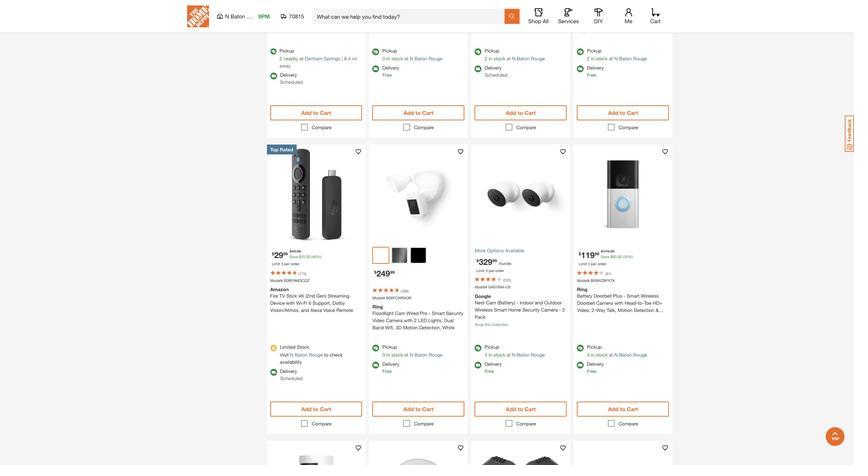 Task type: vqa. For each thing, say whether or not it's contained in the screenshot.
3rd / from right
no



Task type: locate. For each thing, give the bounding box(es) containing it.
( up ga01894-
[[504, 278, 504, 283]]

1 horizontal spatial available shipping image
[[373, 66, 380, 72]]

order inside $ 119 99 $ 179 . 99 save $ 60 . 00 ( 33 %) limit 3 per order
[[598, 262, 607, 266]]

camera inside ring floodlight cam wired pro - smart security video camera with 2 led lights, dual band wifi, 3d motion detection, white
[[386, 318, 403, 324]]

0 vertical spatial wi-
[[652, 14, 659, 20]]

0 vertical spatial shop
[[529, 18, 542, 24]]

nest cam (battery) - indoor and outdoor wireless smart home security camera - 2 pack image
[[472, 145, 571, 244]]

99 down "options"
[[493, 258, 497, 263]]

limit down 329
[[477, 269, 485, 273]]

40
[[313, 255, 317, 259]]

check
[[330, 352, 343, 358]]

0 horizontal spatial this
[[485, 323, 491, 327]]

smart up 'lighting,'
[[486, 6, 499, 12]]

model#
[[270, 278, 283, 283], [578, 278, 590, 283], [475, 285, 488, 290], [373, 296, 385, 300]]

springs
[[324, 56, 341, 61]]

delivery for floodlight cam wired pro - smart security video camera with 2 led lights, dual band wifi, 3d motion detection, white image's available shipping image
[[383, 362, 400, 367]]

support,
[[313, 300, 332, 306]]

99 right 49
[[297, 249, 301, 254]]

. left 33
[[617, 255, 618, 259]]

switch
[[518, 6, 533, 12]]

1 vertical spatial available for pickup image
[[578, 345, 584, 352]]

amazon
[[270, 287, 289, 293]]

2 horizontal spatial with
[[615, 300, 624, 306]]

) for ( 398 )
[[408, 289, 409, 293]]

stock for battery doorbell plus - smart wireless doorbell camera with head-to-toe hd+ video, 2-way talk, motion detection & alerts image available shipping image
[[597, 352, 608, 358]]

0 vertical spatial fi
[[659, 14, 663, 20]]

2 %) from the left
[[629, 255, 633, 259]]

wi- down the 4k
[[296, 300, 304, 306]]

delivery for left available shipping icon
[[280, 72, 297, 78]]

limit
[[272, 262, 280, 266], [579, 262, 587, 266], [477, 269, 485, 273]]

) up b0bp9mdcqz
[[306, 272, 307, 276]]

0 vertical spatial motion
[[618, 308, 633, 313]]

pro
[[420, 311, 428, 317]]

0 horizontal spatial shop
[[475, 323, 484, 327]]

floodlight
[[373, 311, 394, 317]]

$ down more
[[477, 258, 479, 263]]

cam down google on the bottom
[[486, 300, 497, 306]]

model# up amazon
[[270, 278, 283, 283]]

1 pickup 2 in stock at n baton rouge from the left
[[485, 48, 545, 61]]

2 horizontal spatial limit
[[579, 262, 587, 266]]

1 vertical spatial wi-
[[296, 300, 304, 306]]

00 inside $ 119 99 $ 179 . 99 save $ 60 . 00 ( 33 %) limit 3 per order
[[618, 255, 622, 259]]

model# for model# b08fcwrxqr
[[373, 296, 385, 300]]

99 inside $ 329 99 /bundle limit 3 per order
[[493, 258, 497, 263]]

per
[[284, 262, 290, 266], [592, 262, 597, 266], [489, 269, 495, 273]]

head-
[[625, 300, 639, 306]]

delivery
[[383, 65, 400, 71], [485, 65, 502, 71], [588, 65, 605, 71], [280, 72, 297, 78], [383, 362, 400, 367], [485, 362, 502, 367], [588, 362, 605, 367], [280, 369, 297, 375]]

cam left wired
[[395, 311, 405, 317]]

denham
[[305, 56, 323, 61]]

1 horizontal spatial shop
[[529, 18, 542, 24]]

model# up floodlight
[[373, 296, 385, 300]]

b08fcwrxqr
[[386, 296, 412, 300]]

1 horizontal spatial per
[[489, 269, 495, 273]]

3 inside $ 329 99 /bundle limit 3 per order
[[486, 269, 488, 273]]

collection down "home" on the bottom right of the page
[[492, 323, 509, 327]]

ring inside ring battery doorbell plus - smart wireless doorbell camera with head-to-toe hd+ video, 2-way talk, motion detection & alerts
[[578, 287, 588, 293]]

available shipping image for 2
[[475, 66, 482, 72]]

shop inside google nest cam (battery) - indoor and outdoor wireless smart home security camera - 2 pack shop this collection
[[475, 323, 484, 327]]

1 horizontal spatial shop this collection link
[[578, 29, 611, 34]]

nest learning thermostat - smart wi-fi thermostat - white
[[578, 14, 663, 27]]

wireless
[[642, 293, 659, 299], [475, 307, 493, 313]]

outdoor
[[545, 300, 563, 306]]

pickup 2 in stock at n baton rouge down shop this collection
[[588, 48, 648, 61]]

fire tv stick 4k (2nd gen) streaming device with wi-fi 6 support, dolby vision/atmos, and alexa voice remote image
[[267, 145, 366, 244]]

0 horizontal spatial pickup 2 in stock at n baton rouge
[[485, 48, 545, 61]]

white down caseta
[[542, 13, 554, 19]]

google
[[475, 293, 492, 299]]

1 vertical spatial camera
[[542, 307, 558, 313]]

00 for 29
[[307, 255, 311, 259]]

525
[[504, 278, 511, 283]]

ring inside ring floodlight cam wired pro - smart security video camera with 2 led lights, dual band wifi, 3d motion detection, white
[[373, 304, 383, 310]]

0 vertical spatial thermostat
[[609, 14, 633, 20]]

this inside google nest cam (battery) - indoor and outdoor wireless smart home security camera - 2 pack shop this collection
[[485, 323, 491, 327]]

motion right 3d
[[403, 325, 418, 331]]

1 vertical spatial collection
[[492, 323, 509, 327]]

save for 29
[[290, 255, 298, 259]]

add to cart
[[302, 110, 332, 116], [404, 110, 434, 116], [506, 110, 536, 116], [609, 110, 639, 116], [302, 406, 332, 413], [404, 406, 434, 413], [506, 406, 536, 413], [609, 406, 639, 413]]

available shipping image
[[578, 66, 584, 72], [373, 362, 380, 369], [475, 362, 482, 369], [578, 362, 584, 369], [270, 369, 277, 376]]

nest left the learning at the right top of the page
[[578, 14, 588, 20]]

0 vertical spatial collection
[[595, 29, 611, 34]]

b0bp9mdcqz
[[284, 278, 310, 283]]

camera up wifi,
[[386, 318, 403, 324]]

1 horizontal spatial security
[[523, 307, 540, 313]]

nest thermostat - smart programmable wi-fi thermostat - snow image
[[369, 441, 468, 466]]

in for 3 available shipping icon
[[387, 56, 390, 61]]

limit down 119
[[579, 262, 587, 266]]

99 left 49
[[284, 252, 288, 257]]

0 vertical spatial this
[[588, 29, 594, 34]]

0 horizontal spatial collection
[[492, 323, 509, 327]]

)
[[306, 272, 307, 276], [611, 272, 612, 276], [511, 278, 512, 283], [408, 289, 409, 293]]

with down stick
[[286, 300, 295, 306]]

1 horizontal spatial 00
[[618, 255, 622, 259]]

$ down white image
[[375, 270, 377, 275]]

%) inside $ 119 99 $ 179 . 99 save $ 60 . 00 ( 33 %) limit 3 per order
[[629, 255, 633, 259]]

with for 119
[[615, 300, 624, 306]]

save
[[290, 255, 298, 259], [602, 255, 610, 259]]

0 vertical spatial wireless
[[642, 293, 659, 299]]

99
[[297, 249, 301, 254], [611, 249, 615, 254], [284, 252, 288, 257], [595, 252, 600, 257], [493, 258, 497, 263], [391, 270, 395, 275]]

in inside pickup 4 in stock at n baton rouge
[[592, 352, 595, 358]]

security up dual
[[446, 311, 464, 317]]

save down 49
[[290, 255, 298, 259]]

available for pickup image
[[578, 48, 584, 55], [578, 345, 584, 352]]

available for pickup image
[[270, 48, 277, 55], [373, 48, 380, 55], [475, 48, 482, 55], [373, 345, 380, 352], [475, 345, 482, 352]]

0 vertical spatial ring
[[578, 287, 588, 293]]

stock for floodlight cam wired pro - smart security video camera with 2 led lights, dual band wifi, 3d motion detection, white image's available shipping image
[[392, 352, 403, 358]]

pickup 3 in stock at n baton rouge for 329
[[485, 345, 545, 358]]

model# for model# b09wzbpx7k
[[578, 278, 590, 283]]

0 horizontal spatial limit
[[272, 262, 280, 266]]

( up b0bp9mdcqz
[[299, 272, 300, 276]]

battery doorbell plus - smart wireless doorbell camera with head-to-toe hd+ video, 2-way talk, motion detection & alerts image
[[574, 145, 673, 244]]

n inside pickup 4 in stock at n baton rouge
[[615, 352, 618, 358]]

1 horizontal spatial wireless
[[642, 293, 659, 299]]

) for ( 525 )
[[511, 278, 512, 283]]

0 horizontal spatial nest
[[475, 300, 485, 306]]

0 horizontal spatial with
[[286, 300, 295, 306]]

0 horizontal spatial and
[[301, 308, 309, 313]]

%) for 119
[[629, 255, 633, 259]]

1 vertical spatial and
[[301, 308, 309, 313]]

0 horizontal spatial wi-
[[296, 300, 304, 306]]

1 vertical spatial cam
[[395, 311, 405, 317]]

diva smart dimmer switch for caseta smart lighting, 150-watt led, white (dvrf-6l-wh-r)
[[475, 6, 556, 26]]

amazon fire tv stick 4k (2nd gen) streaming device with wi-fi 6 support, dolby vision/atmos, and alexa voice remote
[[270, 287, 353, 313]]

0 horizontal spatial per
[[284, 262, 290, 266]]

doorbell up 'way'
[[594, 293, 612, 299]]

gen)
[[317, 293, 327, 299]]

%) inside $ 29 99 $ 49 . 99 save $ 20 . 00 ( 40 %) limit 3 per order
[[317, 255, 322, 259]]

0 horizontal spatial available shipping image
[[270, 73, 277, 80]]

with inside amazon fire tv stick 4k (2nd gen) streaming device with wi-fi 6 support, dolby vision/atmos, and alexa voice remote
[[286, 300, 295, 306]]

2 available for pickup image from the top
[[578, 345, 584, 352]]

. right 29
[[296, 249, 297, 254]]

security down indoor
[[523, 307, 540, 313]]

2-
[[592, 308, 597, 313]]

camera up 'way'
[[597, 300, 614, 306]]

delivery scheduled for 2 in stock
[[485, 65, 508, 78]]

1 horizontal spatial nest
[[578, 14, 588, 20]]

0 vertical spatial cam
[[486, 300, 497, 306]]

$
[[290, 249, 292, 254], [602, 249, 604, 254], [272, 252, 274, 257], [579, 252, 582, 257], [299, 255, 301, 259], [611, 255, 613, 259], [477, 258, 479, 263], [375, 270, 377, 275]]

/bundle
[[499, 261, 512, 266]]

fi left 6
[[304, 300, 308, 306]]

- inside ring floodlight cam wired pro - smart security video camera with 2 led lights, dual band wifi, 3d motion detection, white
[[429, 311, 431, 317]]

with down the plus
[[615, 300, 624, 306]]

shop inside button
[[529, 18, 542, 24]]

0 horizontal spatial white
[[443, 325, 455, 331]]

nest learning thermostat - smart wi-fi thermostat - white link
[[578, 8, 670, 28]]

0 horizontal spatial 00
[[307, 255, 311, 259]]

limit for 119
[[579, 262, 587, 266]]

available for pickup image down alerts
[[578, 345, 584, 352]]

%) right 60
[[629, 255, 633, 259]]

stock
[[392, 56, 403, 61], [494, 56, 506, 61], [597, 56, 608, 61], [392, 352, 403, 358], [494, 352, 506, 358], [597, 352, 608, 358]]

0 vertical spatial shop this collection link
[[578, 29, 611, 34]]

with inside ring battery doorbell plus - smart wireless doorbell camera with head-to-toe hd+ video, 2-way talk, motion detection & alerts
[[615, 300, 624, 306]]

scheduled
[[485, 72, 508, 78], [280, 79, 303, 85], [280, 376, 303, 382]]

cam for camera
[[395, 311, 405, 317]]

99 inside '$ 249 99'
[[391, 270, 395, 275]]

ring for ring battery doorbell plus - smart wireless doorbell camera with head-to-toe hd+ video, 2-way talk, motion detection & alerts
[[578, 287, 588, 293]]

save inside $ 119 99 $ 179 . 99 save $ 60 . 00 ( 33 %) limit 3 per order
[[602, 255, 610, 259]]

smart up (dvrf-
[[475, 13, 488, 19]]

329
[[479, 257, 493, 267]]

available for pickup image for available shipping image corresponding to nest cam (battery) - indoor and outdoor wireless smart home security camera - 2 pack image at right
[[475, 345, 482, 352]]

1 horizontal spatial and
[[535, 300, 543, 306]]

0 vertical spatial scheduled
[[485, 72, 508, 78]]

ring up battery
[[578, 287, 588, 293]]

1 vertical spatial wireless
[[475, 307, 493, 313]]

- right me in the top of the page
[[634, 14, 636, 20]]

per inside $ 29 99 $ 49 . 99 save $ 20 . 00 ( 40 %) limit 3 per order
[[284, 262, 290, 266]]

00 right 60
[[618, 255, 622, 259]]

shop down services
[[578, 29, 587, 34]]

1 save from the left
[[290, 255, 298, 259]]

0 vertical spatial white
[[542, 13, 554, 19]]

per down 329
[[489, 269, 495, 273]]

the home depot logo image
[[187, 5, 209, 27]]

6l-
[[491, 20, 498, 26]]

0 horizontal spatial motion
[[403, 325, 418, 331]]

smart right me in the top of the page
[[638, 14, 650, 20]]

2 00 from the left
[[618, 255, 622, 259]]

save inside $ 29 99 $ 49 . 99 save $ 20 . 00 ( 40 %) limit 3 per order
[[290, 255, 298, 259]]

diy button
[[588, 8, 610, 25]]

to inside to check availability
[[324, 352, 329, 358]]

available shipping image for nest cam (battery) - indoor and outdoor wireless smart home security camera - 2 pack image at right
[[475, 362, 482, 369]]

0 horizontal spatial order
[[291, 262, 300, 266]]

0 vertical spatial nest
[[578, 14, 588, 20]]

1 vertical spatial scheduled
[[280, 79, 303, 85]]

( up "b08fcwrxqr" at left bottom
[[401, 289, 402, 293]]

.
[[296, 249, 297, 254], [610, 249, 611, 254], [306, 255, 307, 259], [617, 255, 618, 259]]

2 horizontal spatial available shipping image
[[475, 66, 482, 72]]

this
[[588, 29, 594, 34], [485, 323, 491, 327]]

at
[[300, 56, 304, 61], [405, 56, 409, 61], [507, 56, 511, 61], [610, 56, 614, 61], [405, 352, 409, 358], [507, 352, 511, 358], [610, 352, 614, 358]]

shop left all
[[529, 18, 542, 24]]

collection down diy
[[595, 29, 611, 34]]

toe
[[645, 300, 652, 306]]

motion down head-
[[618, 308, 633, 313]]

pickup 3 in stock at n baton rouge for 249
[[383, 345, 443, 358]]

00
[[307, 255, 311, 259], [618, 255, 622, 259]]

1 horizontal spatial ring
[[578, 287, 588, 293]]

( up b09wzbpx7k
[[606, 272, 607, 276]]

this down the learning at the right top of the page
[[588, 29, 594, 34]]

2 horizontal spatial order
[[598, 262, 607, 266]]

- up "home" on the bottom right of the page
[[517, 300, 519, 306]]

1 00 from the left
[[307, 255, 311, 259]]

2 vertical spatial camera
[[386, 318, 403, 324]]

n baton rouge link
[[410, 56, 443, 61], [513, 56, 545, 61], [615, 56, 648, 61], [290, 352, 323, 358], [410, 352, 443, 358], [513, 352, 545, 358], [615, 352, 648, 358]]

motion inside ring battery doorbell plus - smart wireless doorbell camera with head-to-toe hd+ video, 2-way talk, motion detection & alerts
[[618, 308, 633, 313]]

$ inside '$ 249 99'
[[375, 270, 377, 275]]

00 inside $ 29 99 $ 49 . 99 save $ 20 . 00 ( 40 %) limit 3 per order
[[307, 255, 311, 259]]

0 vertical spatial and
[[535, 300, 543, 306]]

with down wired
[[404, 318, 413, 324]]

free for battery doorbell plus - smart wireless doorbell camera with head-to-toe hd+ video, 2-way talk, motion detection & alerts image
[[588, 369, 597, 375]]

available for pickup image for 3 available shipping icon
[[373, 48, 380, 55]]

with for 29
[[286, 300, 295, 306]]

29
[[274, 251, 284, 260]]

in for available shipping icon corresponding to 2
[[489, 56, 493, 61]]

in for floodlight cam wired pro - smart security video camera with 2 led lights, dual band wifi, 3d motion detection, white image's available shipping image
[[387, 352, 390, 358]]

1 horizontal spatial pickup 2 in stock at n baton rouge
[[588, 48, 648, 61]]

denham springs link
[[305, 56, 341, 61]]

per inside $ 329 99 /bundle limit 3 per order
[[489, 269, 495, 273]]

1 horizontal spatial limit
[[477, 269, 485, 273]]

0 horizontal spatial wireless
[[475, 307, 493, 313]]

fi
[[659, 14, 663, 20], [304, 300, 308, 306]]

0 horizontal spatial camera
[[386, 318, 403, 324]]

cam inside ring floodlight cam wired pro - smart security video camera with 2 led lights, dual band wifi, 3d motion detection, white
[[395, 311, 405, 317]]

white inside nest learning thermostat - smart wi-fi thermostat - white
[[606, 21, 619, 27]]

available shipping image for floodlight cam wired pro - smart security video camera with 2 led lights, dual band wifi, 3d motion detection, white image
[[373, 362, 380, 369]]

options
[[488, 248, 504, 254]]

) up us
[[511, 278, 512, 283]]

stock inside pickup 4 in stock at n baton rouge
[[597, 352, 608, 358]]

shop this collection link down pack
[[475, 323, 509, 327]]

delivery scheduled for 2 nearby
[[280, 72, 303, 85]]

white down dual
[[443, 325, 455, 331]]

1 vertical spatial white
[[606, 21, 619, 27]]

2 inside ring floodlight cam wired pro - smart security video camera with 2 led lights, dual band wifi, 3d motion detection, white
[[415, 318, 417, 324]]

per down 119
[[592, 262, 597, 266]]

0 vertical spatial doorbell
[[594, 293, 612, 299]]

) for ( 91 )
[[611, 272, 612, 276]]

%) right 20
[[317, 255, 322, 259]]

2 horizontal spatial white
[[606, 21, 619, 27]]

cam inside google nest cam (battery) - indoor and outdoor wireless smart home security camera - 2 pack shop this collection
[[486, 300, 497, 306]]

1 vertical spatial shop this collection link
[[475, 323, 509, 327]]

1 horizontal spatial white
[[542, 13, 554, 19]]

order up 91
[[598, 262, 607, 266]]

1 vertical spatial ring
[[373, 304, 383, 310]]

- right pro
[[429, 311, 431, 317]]

1 %) from the left
[[317, 255, 322, 259]]

-
[[634, 14, 636, 20], [603, 21, 605, 27], [624, 293, 626, 299], [517, 300, 519, 306], [560, 307, 562, 313], [429, 311, 431, 317]]

1 vertical spatial doorbell
[[578, 300, 596, 306]]

1 horizontal spatial cam
[[486, 300, 497, 306]]

per for 119
[[592, 262, 597, 266]]

1 vertical spatial fi
[[304, 300, 308, 306]]

doorbell down battery
[[578, 300, 596, 306]]

- down 'outdoor'
[[560, 307, 562, 313]]

with inside ring floodlight cam wired pro - smart security video camera with 2 led lights, dual band wifi, 3d motion detection, white
[[404, 318, 413, 324]]

wi-
[[652, 14, 659, 20], [296, 300, 304, 306]]

wired floodlight camera - smart security camera, 2600-lumens, hd works with alexa - 1 camera (black) image
[[472, 441, 571, 466]]

order for 29
[[291, 262, 300, 266]]

ring for ring floodlight cam wired pro - smart security video camera with 2 led lights, dual band wifi, 3d motion detection, white
[[373, 304, 383, 310]]

1 available for pickup image from the top
[[578, 48, 584, 55]]

ring
[[578, 287, 588, 293], [373, 304, 383, 310]]

99 down graphite image on the left bottom of page
[[391, 270, 395, 275]]

2 vertical spatial white
[[443, 325, 455, 331]]

( right 20
[[312, 255, 313, 259]]

1 horizontal spatial with
[[404, 318, 413, 324]]

1 horizontal spatial camera
[[542, 307, 558, 313]]

pickup 2 in stock at n baton rouge down r)
[[485, 48, 545, 61]]

order down /bundle
[[496, 269, 505, 273]]

this down pack
[[485, 323, 491, 327]]

1 vertical spatial nest
[[475, 300, 485, 306]]

r)
[[508, 20, 512, 26]]

delivery for battery doorbell plus - smart wireless doorbell camera with head-to-toe hd+ video, 2-way talk, motion detection & alerts image available shipping image
[[588, 362, 605, 367]]

1 horizontal spatial save
[[602, 255, 610, 259]]

What can we help you find today? search field
[[317, 9, 505, 24]]

camera
[[597, 300, 614, 306], [542, 307, 558, 313], [386, 318, 403, 324]]

delivery for available shipping image corresponding to nest cam (battery) - indoor and outdoor wireless smart home security camera - 2 pack image at right
[[485, 362, 502, 367]]

per inside $ 119 99 $ 179 . 99 save $ 60 . 00 ( 33 %) limit 3 per order
[[592, 262, 597, 266]]

black image
[[411, 248, 426, 263]]

smart up "lights,"
[[432, 311, 445, 317]]

( for ( 91 )
[[606, 272, 607, 276]]

0 vertical spatial available for pickup image
[[578, 48, 584, 55]]

in for battery doorbell plus - smart wireless doorbell camera with head-to-toe hd+ video, 2-way talk, motion detection & alerts image available shipping image
[[592, 352, 595, 358]]

feedback link image
[[846, 115, 855, 152]]

150-
[[509, 13, 519, 19]]

nest down google on the bottom
[[475, 300, 485, 306]]

( 175 )
[[299, 272, 307, 276]]

0 horizontal spatial ring
[[373, 304, 383, 310]]

1 horizontal spatial collection
[[595, 29, 611, 34]]

limit inside $ 29 99 $ 49 . 99 save $ 20 . 00 ( 40 %) limit 3 per order
[[272, 262, 280, 266]]

99 left 179
[[595, 252, 600, 257]]

to-
[[638, 300, 645, 306]]

2 save from the left
[[602, 255, 610, 259]]

at inside pickup 4 in stock at n baton rouge
[[610, 352, 614, 358]]

shop all
[[529, 18, 549, 24]]

3 inside $ 119 99 $ 179 . 99 save $ 60 . 00 ( 33 %) limit 3 per order
[[589, 262, 591, 266]]

1 horizontal spatial order
[[496, 269, 505, 273]]

stock
[[297, 345, 310, 350]]

00 right 20
[[307, 255, 311, 259]]

and down 6
[[301, 308, 309, 313]]

smart up head-
[[627, 293, 640, 299]]

( for ( 525 )
[[504, 278, 504, 283]]

and right indoor
[[535, 300, 543, 306]]

model# up battery
[[578, 278, 590, 283]]

camera down 'outdoor'
[[542, 307, 558, 313]]

) up "b08fcwrxqr" at left bottom
[[408, 289, 409, 293]]

indoor
[[520, 300, 534, 306]]

pack
[[475, 314, 486, 320]]

remote
[[337, 308, 353, 313]]

- right the plus
[[624, 293, 626, 299]]

2 vertical spatial shop
[[475, 323, 484, 327]]

- down the learning at the right top of the page
[[603, 21, 605, 27]]

fi right me button
[[659, 14, 663, 20]]

detection
[[635, 308, 655, 313]]

1 horizontal spatial %)
[[629, 255, 633, 259]]

2 horizontal spatial per
[[592, 262, 597, 266]]

1 horizontal spatial wi-
[[652, 14, 659, 20]]

2 horizontal spatial camera
[[597, 300, 614, 306]]

model# b09wzbpx7k
[[578, 278, 616, 283]]

1 vertical spatial thermostat
[[578, 21, 602, 27]]

(
[[312, 255, 313, 259], [623, 255, 624, 259], [299, 272, 300, 276], [606, 272, 607, 276], [504, 278, 504, 283], [401, 289, 402, 293]]

0 vertical spatial camera
[[597, 300, 614, 306]]

order inside $ 29 99 $ 49 . 99 save $ 20 . 00 ( 40 %) limit 3 per order
[[291, 262, 300, 266]]

white right diy
[[606, 21, 619, 27]]

1 horizontal spatial motion
[[618, 308, 633, 313]]

smart inside nest learning thermostat - smart wi-fi thermostat - white
[[638, 14, 650, 20]]

99 up 60
[[611, 249, 615, 254]]

wireless up toe
[[642, 293, 659, 299]]

( right 60
[[623, 255, 624, 259]]

ring up floodlight
[[373, 304, 383, 310]]

1 vertical spatial this
[[485, 323, 491, 327]]

2 vertical spatial scheduled
[[280, 376, 303, 382]]

0 horizontal spatial shop this collection link
[[475, 323, 509, 327]]

1 vertical spatial shop
[[578, 29, 587, 34]]

n
[[225, 13, 229, 19], [410, 56, 414, 61], [513, 56, 516, 61], [615, 56, 618, 61], [290, 352, 294, 358], [410, 352, 414, 358], [513, 352, 516, 358], [615, 352, 618, 358]]

2 horizontal spatial shop
[[578, 29, 587, 34]]

175
[[300, 272, 306, 276]]

2 inside google nest cam (battery) - indoor and outdoor wireless smart home security camera - 2 pack shop this collection
[[563, 307, 566, 313]]

available shipping image
[[373, 66, 380, 72], [475, 66, 482, 72], [270, 73, 277, 80]]

0 horizontal spatial fi
[[304, 300, 308, 306]]

shop down pack
[[475, 323, 484, 327]]

save down 179
[[602, 255, 610, 259]]

1 horizontal spatial fi
[[659, 14, 663, 20]]

wireless up pack
[[475, 307, 493, 313]]

wi- right me button
[[652, 14, 659, 20]]

order up "175"
[[291, 262, 300, 266]]

shop this collection link down diy
[[578, 29, 611, 34]]

limit inside $ 119 99 $ 179 . 99 save $ 60 . 00 ( 33 %) limit 3 per order
[[579, 262, 587, 266]]

availability
[[280, 360, 302, 365]]

floodlight cam wired pro - smart security video camera with 2 led lights, dual band wifi, 3d motion detection, white image
[[369, 145, 468, 244]]

0 horizontal spatial cam
[[395, 311, 405, 317]]

security inside ring floodlight cam wired pro - smart security video camera with 2 led lights, dual band wifi, 3d motion detection, white
[[446, 311, 464, 317]]

0 horizontal spatial security
[[446, 311, 464, 317]]

per up 'model# b0bp9mdcqz'
[[284, 262, 290, 266]]

0 horizontal spatial %)
[[317, 255, 322, 259]]

motion inside ring floodlight cam wired pro - smart security video camera with 2 led lights, dual band wifi, 3d motion detection, white
[[403, 325, 418, 331]]

available for pickup image down shop this collection
[[578, 48, 584, 55]]

1 vertical spatial motion
[[403, 325, 418, 331]]

limit down 29
[[272, 262, 280, 266]]

model# up google on the bottom
[[475, 285, 488, 290]]

0 horizontal spatial save
[[290, 255, 298, 259]]

( 525 )
[[504, 278, 512, 283]]

wireless inside ring battery doorbell plus - smart wireless doorbell camera with head-to-toe hd+ video, 2-way talk, motion detection & alerts
[[642, 293, 659, 299]]

2 pickup 2 in stock at n baton rouge from the left
[[588, 48, 648, 61]]

) up b09wzbpx7k
[[611, 272, 612, 276]]

smart down the (battery)
[[495, 307, 507, 313]]

(dvrf-
[[475, 20, 491, 26]]

$ inside $ 329 99 /bundle limit 3 per order
[[477, 258, 479, 263]]

wi- inside amazon fire tv stick 4k (2nd gen) streaming device with wi-fi 6 support, dolby vision/atmos, and alexa voice remote
[[296, 300, 304, 306]]

caseta
[[541, 6, 556, 12]]

wi- inside nest learning thermostat - smart wi-fi thermostat - white
[[652, 14, 659, 20]]



Task type: describe. For each thing, give the bounding box(es) containing it.
49
[[292, 249, 296, 254]]

delivery free for battery doorbell plus - smart wireless doorbell camera with head-to-toe hd+ video, 2-way talk, motion detection & alerts image
[[588, 362, 605, 375]]

6
[[309, 300, 312, 306]]

order for 119
[[598, 262, 607, 266]]

b09wzbpx7k
[[591, 278, 616, 283]]

wireless inside google nest cam (battery) - indoor and outdoor wireless smart home security camera - 2 pack shop this collection
[[475, 307, 493, 313]]

3 inside $ 29 99 $ 49 . 99 save $ 20 . 00 ( 40 %) limit 3 per order
[[281, 262, 283, 266]]

order inside $ 329 99 /bundle limit 3 per order
[[496, 269, 505, 273]]

available for pickup image for 4 in stock
[[578, 345, 584, 352]]

stick
[[287, 293, 297, 299]]

$ 29 99 $ 49 . 99 save $ 20 . 00 ( 40 %) limit 3 per order
[[272, 249, 322, 266]]

8.4
[[344, 56, 351, 61]]

alerts
[[578, 315, 590, 321]]

shop for shop this collection
[[578, 29, 587, 34]]

tv
[[280, 293, 285, 299]]

delivery free for floodlight cam wired pro - smart security video camera with 2 led lights, dual band wifi, 3d motion detection, white image
[[383, 362, 400, 375]]

talk,
[[607, 308, 617, 313]]

stick up cam battery - indoor/outdoor smart security wifi video camera with 2-way talk, night vision, white image
[[267, 441, 366, 466]]

baton inside pickup 4 in stock at n baton rouge
[[620, 352, 632, 358]]

voice
[[324, 308, 335, 313]]

smart inside google nest cam (battery) - indoor and outdoor wireless smart home security camera - 2 pack shop this collection
[[495, 307, 507, 313]]

( 91 )
[[606, 272, 612, 276]]

and inside amazon fire tv stick 4k (2nd gen) streaming device with wi-fi 6 support, dolby vision/atmos, and alexa voice remote
[[301, 308, 309, 313]]

70815
[[289, 13, 304, 19]]

pickup 2 in stock at n baton rouge for delivery free
[[588, 48, 648, 61]]

20
[[301, 255, 306, 259]]

video
[[373, 318, 385, 324]]

camera inside ring battery doorbell plus - smart wireless doorbell camera with head-to-toe hd+ video, 2-way talk, motion detection & alerts
[[597, 300, 614, 306]]

me button
[[618, 8, 640, 25]]

lights,
[[429, 318, 443, 324]]

available
[[506, 248, 525, 254]]

available shipping image for 3
[[373, 66, 380, 72]]

services
[[559, 18, 580, 24]]

4
[[588, 352, 590, 358]]

dual
[[444, 318, 454, 324]]

$ left 33
[[611, 255, 613, 259]]

way
[[597, 308, 606, 313]]

watt
[[519, 13, 529, 19]]

vision/atmos,
[[270, 308, 300, 313]]

398
[[402, 289, 408, 293]]

scheduled for n baton rouge
[[485, 72, 508, 78]]

in for available shipping image corresponding to nest cam (battery) - indoor and outdoor wireless smart home security camera - 2 pack image at right
[[489, 352, 493, 358]]

0 horizontal spatial thermostat
[[578, 21, 602, 27]]

available for pickup image for 2 in stock
[[578, 48, 584, 55]]

led,
[[530, 13, 540, 19]]

nest inside google nest cam (battery) - indoor and outdoor wireless smart home security camera - 2 pack shop this collection
[[475, 300, 485, 306]]

9pm
[[259, 13, 270, 19]]

for
[[534, 6, 540, 12]]

save for 119
[[602, 255, 610, 259]]

1 horizontal spatial this
[[588, 29, 594, 34]]

dolby
[[333, 300, 345, 306]]

plus
[[614, 293, 623, 299]]

battery
[[578, 293, 593, 299]]

pickup 2 in stock at n baton rouge for delivery scheduled
[[485, 48, 545, 61]]

learning
[[589, 14, 607, 20]]

delivery for available shipping icon corresponding to 2
[[485, 65, 502, 71]]

model# for model# b0bp9mdcqz
[[270, 278, 283, 283]]

shop this collection link for nest learning thermostat - smart wi-fi thermostat - white
[[578, 29, 611, 34]]

lighting,
[[489, 13, 508, 19]]

and inside google nest cam (battery) - indoor and outdoor wireless smart home security camera - 2 pack shop this collection
[[535, 300, 543, 306]]

band
[[373, 325, 384, 331]]

alexa
[[311, 308, 322, 313]]

119
[[582, 251, 595, 260]]

led
[[419, 318, 427, 324]]

wired
[[407, 311, 419, 317]]

| 8.4 mi away
[[280, 56, 358, 69]]

available for pickup image for available shipping icon corresponding to 2
[[475, 48, 482, 55]]

model# for model# ga01894-us
[[475, 285, 488, 290]]

motion for head-
[[618, 308, 633, 313]]

(2nd
[[306, 293, 315, 299]]

2 nearby at denham springs
[[280, 56, 341, 61]]

ga01894-
[[489, 285, 506, 290]]

$ left 49
[[272, 252, 274, 257]]

ring floodlight cam wired pro - smart security video camera with 2 led lights, dual band wifi, 3d motion detection, white
[[373, 304, 464, 331]]

%) for 29
[[317, 255, 322, 259]]

streaming
[[328, 293, 350, 299]]

&
[[656, 308, 659, 313]]

99 for 249
[[391, 270, 395, 275]]

ring battery doorbell plus - smart wireless doorbell camera with head-to-toe hd+ video, 2-way talk, motion detection & alerts
[[578, 287, 663, 321]]

wifi,
[[386, 325, 395, 331]]

available shipping image for battery doorbell plus - smart wireless doorbell camera with head-to-toe hd+ video, 2-way talk, motion detection & alerts image
[[578, 362, 584, 369]]

stock for available shipping image corresponding to nest cam (battery) - indoor and outdoor wireless smart home security camera - 2 pack image at right
[[494, 352, 506, 358]]

fi inside amazon fire tv stick 4k (2nd gen) streaming device with wi-fi 6 support, dolby vision/atmos, and alexa voice remote
[[304, 300, 308, 306]]

limit for 29
[[272, 262, 280, 266]]

nest learning thermostat - smart wi-fi thermostat stainless steel and nest temperature sensor 2 pack image
[[574, 441, 673, 466]]

free for nest cam (battery) - indoor and outdoor wireless smart home security camera - 2 pack image at right
[[485, 369, 495, 375]]

limited stock for pickup image
[[270, 345, 277, 352]]

fire
[[270, 293, 278, 299]]

( inside $ 119 99 $ 179 . 99 save $ 60 . 00 ( 33 %) limit 3 per order
[[623, 255, 624, 259]]

me
[[625, 18, 633, 24]]

( inside $ 29 99 $ 49 . 99 save $ 20 . 00 ( 40 %) limit 3 per order
[[312, 255, 313, 259]]

more options available
[[475, 248, 525, 254]]

limited stock
[[280, 345, 310, 350]]

delivery free for nest cam (battery) - indoor and outdoor wireless smart home security camera - 2 pack image at right
[[485, 362, 502, 375]]

00 for 119
[[618, 255, 622, 259]]

available for pickup image for left available shipping icon
[[270, 48, 277, 55]]

camera inside google nest cam (battery) - indoor and outdoor wireless smart home security camera - 2 pack shop this collection
[[542, 307, 558, 313]]

smart inside ring floodlight cam wired pro - smart security video camera with 2 led lights, dual band wifi, 3d motion detection, white
[[432, 311, 445, 317]]

security inside google nest cam (battery) - indoor and outdoor wireless smart home security camera - 2 pack shop this collection
[[523, 307, 540, 313]]

$ 119 99 $ 179 . 99 save $ 60 . 00 ( 33 %) limit 3 per order
[[579, 249, 633, 266]]

) for ( 175 )
[[306, 272, 307, 276]]

diva
[[475, 6, 485, 12]]

to check availability
[[280, 352, 343, 365]]

1 horizontal spatial thermostat
[[609, 14, 633, 20]]

$ left 179
[[579, 252, 582, 257]]

$ right 119
[[602, 249, 604, 254]]

white inside ring floodlight cam wired pro - smart security video camera with 2 led lights, dual band wifi, 3d motion detection, white
[[443, 325, 455, 331]]

$ left 40
[[299, 255, 301, 259]]

visit
[[280, 352, 289, 358]]

3d
[[396, 325, 402, 331]]

99 for 119
[[595, 252, 600, 257]]

cam for smart
[[486, 300, 497, 306]]

more options available link
[[475, 247, 567, 254]]

delivery for 3 available shipping icon
[[383, 65, 400, 71]]

free for floodlight cam wired pro - smart security video camera with 2 led lights, dual band wifi, 3d motion detection, white image
[[383, 369, 392, 375]]

google nest cam (battery) - indoor and outdoor wireless smart home security camera - 2 pack shop this collection
[[475, 293, 566, 327]]

$ 249 99
[[375, 269, 395, 278]]

nearby
[[284, 56, 298, 61]]

collection inside google nest cam (battery) - indoor and outdoor wireless smart home security camera - 2 pack shop this collection
[[492, 323, 509, 327]]

white inside diva smart dimmer switch for caseta smart lighting, 150-watt led, white (dvrf-6l-wh-r)
[[542, 13, 554, 19]]

detection,
[[420, 325, 442, 331]]

nest inside nest learning thermostat - smart wi-fi thermostat - white
[[578, 14, 588, 20]]

( for ( 398 )
[[401, 289, 402, 293]]

179
[[604, 249, 610, 254]]

shop for shop all
[[529, 18, 542, 24]]

shop this collection link for nest cam (battery) - indoor and outdoor wireless smart home security camera - 2 pack
[[475, 323, 509, 327]]

per for 29
[[284, 262, 290, 266]]

- inside ring battery doorbell plus - smart wireless doorbell camera with head-to-toe hd+ video, 2-way talk, motion detection & alerts
[[624, 293, 626, 299]]

limit inside $ 329 99 /bundle limit 3 per order
[[477, 269, 485, 273]]

white image
[[374, 248, 389, 263]]

$ right 29
[[290, 249, 292, 254]]

motion for with
[[403, 325, 418, 331]]

pickup inside pickup 4 in stock at n baton rouge
[[588, 345, 602, 350]]

rouge inside pickup 4 in stock at n baton rouge
[[634, 352, 648, 358]]

home
[[509, 307, 522, 313]]

249
[[377, 269, 391, 278]]

scheduled for denham springs
[[280, 79, 303, 85]]

available for pickup image for floodlight cam wired pro - smart security video camera with 2 led lights, dual band wifi, 3d motion detection, white image's available shipping image
[[373, 345, 380, 352]]

n baton rouge
[[225, 13, 263, 19]]

delivery scheduled for visit
[[280, 369, 303, 382]]

stock for 3 available shipping icon
[[392, 56, 403, 61]]

dimmer
[[500, 6, 517, 12]]

hd+
[[653, 300, 663, 306]]

(battery)
[[498, 300, 516, 306]]

top rated
[[270, 147, 294, 153]]

99 for 29
[[284, 252, 288, 257]]

graphite image
[[393, 248, 408, 263]]

$ 329 99 /bundle limit 3 per order
[[477, 257, 512, 273]]

fi inside nest learning thermostat - smart wi-fi thermostat - white
[[659, 14, 663, 20]]

stock for available shipping icon corresponding to 2
[[494, 56, 506, 61]]

. left 40
[[306, 255, 307, 259]]

91
[[607, 272, 611, 276]]

limited
[[280, 345, 296, 350]]

4k
[[299, 293, 305, 299]]

99 for 329
[[493, 258, 497, 263]]

wh-
[[498, 20, 508, 26]]

. right 119
[[610, 249, 611, 254]]

services button
[[558, 8, 580, 25]]

rated
[[280, 147, 294, 153]]

away
[[280, 63, 291, 69]]

smart inside ring battery doorbell plus - smart wireless doorbell camera with head-to-toe hd+ video, 2-way talk, motion detection & alerts
[[627, 293, 640, 299]]

( for ( 175 )
[[299, 272, 300, 276]]

more
[[475, 248, 486, 254]]



